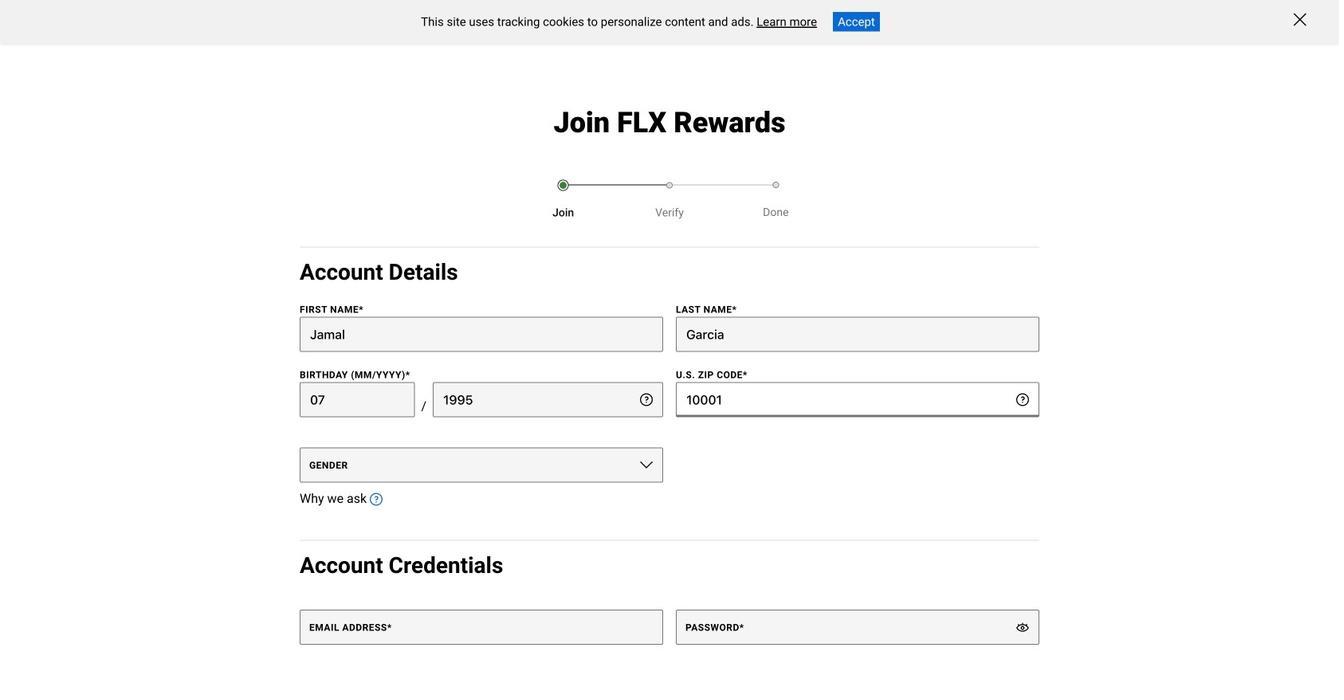 Task type: describe. For each thing, give the bounding box(es) containing it.
cookie banner region
[[0, 0, 1339, 43]]

active image
[[558, 180, 569, 191]]

1 inactive image from the left
[[773, 182, 779, 188]]

2 inactive image from the left
[[667, 182, 673, 189]]

more information image
[[1017, 393, 1029, 406]]



Task type: vqa. For each thing, say whether or not it's contained in the screenshot.
Cart: 0 items icon
no



Task type: locate. For each thing, give the bounding box(es) containing it.
0 horizontal spatial more information image
[[370, 493, 383, 506]]

toolbar
[[108, 0, 894, 43]]

0 horizontal spatial inactive image
[[667, 182, 673, 189]]

None email field
[[300, 610, 663, 645]]

more information image
[[640, 393, 653, 406], [370, 493, 383, 506]]

1 horizontal spatial more information image
[[640, 393, 653, 406]]

close image
[[1294, 13, 1307, 26]]

None text field
[[676, 382, 1040, 417]]

primary element
[[96, 0, 1244, 43]]

None text field
[[300, 317, 663, 352], [676, 317, 1040, 352], [300, 382, 415, 417], [433, 382, 663, 417], [300, 317, 663, 352], [676, 317, 1040, 352], [300, 382, 415, 417], [433, 382, 663, 417]]

None password field
[[676, 610, 1040, 645]]

inactive image
[[773, 182, 779, 188], [667, 182, 673, 189]]

show password image
[[1017, 621, 1029, 634]]

1 horizontal spatial inactive image
[[773, 182, 779, 188]]

0 vertical spatial more information image
[[640, 393, 653, 406]]

1 vertical spatial more information image
[[370, 493, 383, 506]]

required element
[[359, 304, 364, 315], [732, 304, 737, 315], [743, 369, 748, 381], [387, 622, 392, 634], [740, 622, 744, 634]]



